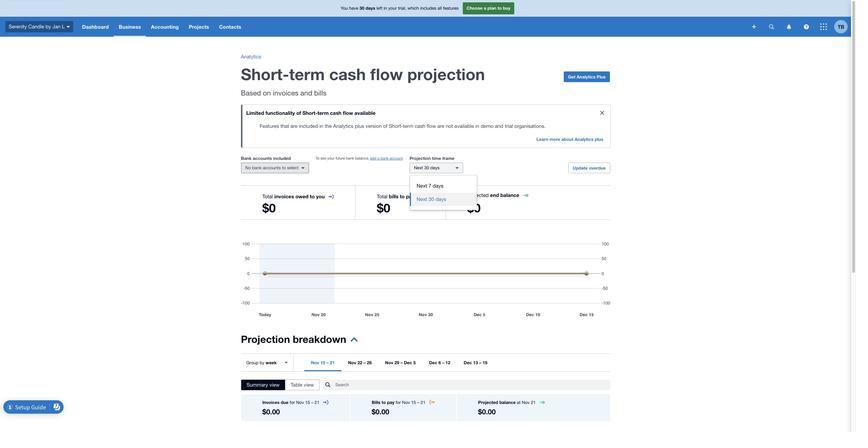 Task type: describe. For each thing, give the bounding box(es) containing it.
days for next 7 days button
[[433, 183, 443, 189]]

$0.00 inside invoices due for nov 15 – 21 $0.00
[[262, 408, 280, 417]]

table view
[[291, 383, 314, 388]]

total invoices owed to you $0
[[262, 194, 325, 215]]

15 inside invoices due for nov 15 – 21 $0.00
[[305, 401, 310, 406]]

more
[[550, 137, 560, 142]]

time
[[432, 156, 441, 161]]

included inside limited functionality of short-term cash flow available status
[[299, 123, 318, 129]]

l
[[62, 24, 65, 29]]

0 vertical spatial available
[[354, 110, 376, 116]]

total for you
[[262, 194, 273, 200]]

0 vertical spatial invoices
[[273, 89, 298, 97]]

projection for projection breakdown
[[241, 334, 290, 346]]

dec for dec 13 – 15
[[464, 360, 472, 366]]

next 30 days for next 30 days popup button at the top of the page
[[414, 166, 440, 171]]

0 horizontal spatial short-
[[241, 65, 289, 84]]

candle
[[28, 24, 44, 29]]

bills inside total bills to pay $0
[[389, 194, 399, 200]]

due
[[281, 400, 289, 406]]

list box containing next 7 days
[[410, 176, 477, 210]]

0 horizontal spatial svg image
[[752, 25, 756, 29]]

table
[[291, 383, 302, 388]]

plus
[[597, 74, 606, 80]]

1 horizontal spatial plus
[[595, 137, 603, 142]]

tb button
[[834, 17, 851, 37]]

bank inside popup button
[[252, 166, 262, 171]]

days for next 30 days popup button at the top of the page
[[430, 166, 440, 171]]

invoices inside total invoices owed to you $0
[[274, 194, 294, 200]]

group by week
[[246, 360, 277, 366]]

2 horizontal spatial in
[[475, 123, 479, 129]]

1 dec from the left
[[404, 360, 412, 366]]

next for next 30 days button
[[417, 197, 427, 202]]

to inside 'bills to pay for nov 15 – 21 $0.00'
[[382, 400, 386, 406]]

days left left on the left
[[366, 5, 375, 11]]

jan
[[52, 24, 61, 29]]

about
[[562, 137, 573, 142]]

serenity
[[9, 24, 27, 29]]

15 inside 'bills to pay for nov 15 – 21 $0.00'
[[411, 401, 416, 406]]

by inside popup button
[[46, 24, 51, 29]]

1 vertical spatial term
[[318, 110, 329, 116]]

business
[[119, 24, 141, 30]]

version
[[366, 123, 382, 129]]

trial
[[505, 123, 513, 129]]

nov 22 – 28
[[348, 360, 372, 366]]

serenity candle by jan l
[[9, 24, 65, 29]]

projection time frame
[[410, 156, 454, 161]]

business button
[[114, 17, 146, 37]]

2 vertical spatial flow
[[427, 123, 436, 129]]

projected balance at nov 21
[[478, 400, 536, 406]]

next 7 days
[[417, 183, 443, 189]]

in inside you have 30 days left in your trial, which includes all features
[[384, 6, 387, 11]]

nov inside projected balance at nov 21
[[522, 401, 530, 406]]

bank
[[241, 156, 252, 161]]

2 vertical spatial term
[[403, 123, 413, 129]]

organisations.
[[514, 123, 546, 129]]

short-term cash flow projection
[[241, 65, 485, 84]]

no bank accounts to select
[[245, 166, 299, 171]]

balance,
[[355, 157, 369, 161]]

for inside invoices due for nov 15 – 21 $0.00
[[290, 401, 295, 406]]

get
[[568, 74, 575, 80]]

projection breakdown
[[241, 334, 346, 346]]

bills to pay for nov 15 – 21 $0.00
[[372, 400, 425, 417]]

plan
[[488, 5, 496, 11]]

projection breakdown button
[[241, 334, 358, 350]]

summary view
[[247, 383, 280, 388]]

all
[[438, 6, 442, 11]]

2 horizontal spatial svg image
[[804, 24, 809, 29]]

nov down breakdown
[[311, 360, 319, 366]]

nov inside invoices due for nov 15 – 21 $0.00
[[296, 401, 304, 406]]

overdue
[[589, 166, 606, 171]]

see
[[320, 157, 326, 161]]

3 $0 from the left
[[467, 201, 481, 215]]

week
[[266, 360, 277, 366]]

1 horizontal spatial svg image
[[769, 24, 774, 29]]

limited functionality of short-term cash flow available
[[246, 110, 376, 116]]

to for total invoices owed to you $0
[[310, 194, 315, 200]]

0 vertical spatial accounts
[[253, 156, 272, 161]]

0 vertical spatial bills
[[314, 89, 327, 97]]

by inside group by week
[[260, 361, 264, 366]]

analytics inside button
[[577, 74, 596, 80]]

29
[[394, 360, 399, 366]]

to inside total bills to pay $0
[[400, 194, 405, 200]]

1 horizontal spatial bank
[[346, 157, 354, 161]]

a inside banner
[[484, 5, 486, 11]]

future
[[336, 157, 345, 161]]

2 horizontal spatial bank
[[381, 157, 389, 161]]

next 30 days button
[[410, 163, 463, 174]]

1 vertical spatial of
[[383, 123, 388, 129]]

total for $0
[[377, 194, 387, 200]]

you have 30 days left in your trial, which includes all features
[[341, 5, 459, 11]]

1 vertical spatial cash
[[330, 110, 341, 116]]

2 horizontal spatial svg image
[[820, 23, 827, 30]]

you
[[316, 194, 325, 200]]

based
[[241, 89, 261, 97]]

update
[[573, 166, 588, 171]]

1 vertical spatial balance
[[499, 400, 516, 406]]

no bank accounts to select button
[[241, 163, 309, 174]]

close image
[[595, 106, 609, 120]]

$0 inside total bills to pay $0
[[377, 201, 390, 215]]

1 horizontal spatial short-
[[302, 110, 318, 116]]

0 vertical spatial cash
[[329, 65, 366, 84]]

Search for a document search field
[[335, 380, 610, 391]]

no
[[245, 166, 251, 171]]

limited
[[246, 110, 264, 116]]

– for 15
[[479, 360, 481, 366]]

learn more about analytics plus
[[536, 137, 603, 142]]

– for 21
[[326, 360, 329, 366]]

0 horizontal spatial and
[[300, 89, 312, 97]]

invoices due for nov 15 – 21 $0.00
[[262, 400, 319, 417]]

0 horizontal spatial in
[[319, 123, 323, 129]]

projection
[[407, 65, 485, 84]]

nov left 29
[[385, 360, 393, 366]]

accounting
[[151, 24, 179, 30]]

0 vertical spatial 30
[[360, 5, 364, 11]]

group
[[246, 361, 258, 366]]

30 for next 30 days button
[[429, 197, 434, 202]]

$0 inside total invoices owed to you $0
[[262, 201, 276, 215]]

to see your future bank balance, add a bank account
[[316, 157, 403, 161]]

includes
[[420, 6, 436, 11]]

bills
[[372, 400, 380, 406]]

2 vertical spatial cash
[[415, 123, 425, 129]]

learn more about analytics plus link
[[532, 134, 607, 145]]

5
[[413, 360, 416, 366]]

demo
[[481, 123, 494, 129]]

that
[[280, 123, 289, 129]]

1 vertical spatial flow
[[343, 110, 353, 116]]

the
[[325, 123, 332, 129]]



Task type: locate. For each thing, give the bounding box(es) containing it.
3 $0.00 from the left
[[478, 408, 496, 417]]

0 vertical spatial plus
[[355, 123, 364, 129]]

2 view from the left
[[304, 383, 314, 388]]

1 horizontal spatial dec
[[429, 360, 437, 366]]

bank accounts included
[[241, 156, 291, 161]]

to
[[316, 157, 319, 161]]

in left the
[[319, 123, 323, 129]]

dec left 13
[[464, 360, 472, 366]]

cash
[[329, 65, 366, 84], [330, 110, 341, 116], [415, 123, 425, 129]]

1 horizontal spatial bills
[[389, 194, 399, 200]]

1 vertical spatial projected
[[478, 400, 498, 406]]

frame
[[442, 156, 454, 161]]

1 vertical spatial next 30 days
[[417, 197, 446, 202]]

bank
[[346, 157, 354, 161], [381, 157, 389, 161], [252, 166, 262, 171]]

svg image
[[787, 24, 791, 29], [804, 24, 809, 29], [752, 25, 756, 29]]

included
[[299, 123, 318, 129], [273, 156, 291, 161]]

1 vertical spatial by
[[260, 361, 264, 366]]

0 horizontal spatial of
[[296, 110, 301, 116]]

short-
[[241, 65, 289, 84], [302, 110, 318, 116], [389, 123, 403, 129]]

nov
[[311, 360, 319, 366], [348, 360, 356, 366], [385, 360, 393, 366], [296, 401, 304, 406], [402, 401, 410, 406], [522, 401, 530, 406]]

your right "see"
[[327, 157, 335, 161]]

days inside popup button
[[430, 166, 440, 171]]

– for dec
[[400, 360, 403, 366]]

and
[[300, 89, 312, 97], [495, 123, 503, 129]]

0 vertical spatial next 30 days
[[414, 166, 440, 171]]

1 horizontal spatial svg image
[[787, 24, 791, 29]]

next for next 7 days button
[[417, 183, 427, 189]]

trial,
[[398, 6, 406, 11]]

for right "due"
[[290, 401, 295, 406]]

30
[[360, 5, 364, 11], [424, 166, 429, 171], [429, 197, 434, 202]]

next 30 days down projection time frame
[[414, 166, 440, 171]]

to inside 'no bank accounts to select' popup button
[[282, 166, 286, 171]]

0 horizontal spatial a
[[378, 157, 380, 161]]

1 horizontal spatial are
[[437, 123, 444, 129]]

invoices right the on
[[273, 89, 298, 97]]

next inside button
[[417, 197, 427, 202]]

0 vertical spatial by
[[46, 24, 51, 29]]

2 vertical spatial 30
[[429, 197, 434, 202]]

next for next 30 days popup button at the top of the page
[[414, 166, 423, 171]]

0 vertical spatial of
[[296, 110, 301, 116]]

2 $0 from the left
[[377, 201, 390, 215]]

21
[[330, 360, 335, 366], [315, 401, 319, 406], [421, 401, 425, 406], [531, 401, 536, 406]]

next 30 days inside popup button
[[414, 166, 440, 171]]

22
[[357, 360, 362, 366]]

invoices left owed
[[274, 194, 294, 200]]

projection inside "button"
[[241, 334, 290, 346]]

2 horizontal spatial $0.00
[[478, 408, 496, 417]]

0 vertical spatial a
[[484, 5, 486, 11]]

invoices
[[262, 400, 280, 406]]

0 vertical spatial balance
[[500, 192, 519, 198]]

projects button
[[184, 17, 214, 37]]

30 for next 30 days popup button at the top of the page
[[424, 166, 429, 171]]

breakdown
[[293, 334, 346, 346]]

at
[[517, 401, 521, 406]]

2 for from the left
[[396, 401, 401, 406]]

left
[[377, 6, 382, 11]]

0 vertical spatial projected
[[467, 193, 489, 198]]

of right version
[[383, 123, 388, 129]]

1 are from the left
[[291, 123, 297, 129]]

a right the add on the top left
[[378, 157, 380, 161]]

– inside 'bills to pay for nov 15 – 21 $0.00'
[[417, 401, 419, 406]]

next 7 days button
[[410, 180, 477, 193]]

nov right "due"
[[296, 401, 304, 406]]

tb
[[838, 24, 844, 30]]

nov inside 'bills to pay for nov 15 – 21 $0.00'
[[402, 401, 410, 406]]

available right not
[[454, 123, 474, 129]]

1 horizontal spatial of
[[383, 123, 388, 129]]

contacts
[[219, 24, 241, 30]]

bank right the no
[[252, 166, 262, 171]]

serenity candle by jan l button
[[0, 17, 77, 37]]

1 for from the left
[[290, 401, 295, 406]]

term
[[289, 65, 325, 84], [318, 110, 329, 116], [403, 123, 413, 129]]

dec left the 6
[[429, 360, 437, 366]]

accounting button
[[146, 17, 184, 37]]

next down projection time frame
[[414, 166, 423, 171]]

1 $0.00 from the left
[[262, 408, 280, 417]]

account
[[390, 157, 403, 161]]

1 vertical spatial bills
[[389, 194, 399, 200]]

2 horizontal spatial short-
[[389, 123, 403, 129]]

select
[[287, 166, 299, 171]]

in right left on the left
[[384, 6, 387, 11]]

6
[[439, 360, 441, 366]]

days
[[366, 5, 375, 11], [430, 166, 440, 171], [433, 183, 443, 189], [436, 197, 446, 202]]

dec left 5
[[404, 360, 412, 366]]

dec for dec 6 – 12
[[429, 360, 437, 366]]

0 horizontal spatial are
[[291, 123, 297, 129]]

1 vertical spatial plus
[[595, 137, 603, 142]]

$0.00
[[262, 408, 280, 417], [372, 408, 389, 417], [478, 408, 496, 417]]

0 horizontal spatial for
[[290, 401, 295, 406]]

your left trial,
[[388, 6, 397, 11]]

1 vertical spatial a
[[378, 157, 380, 161]]

0 horizontal spatial $0.00
[[262, 408, 280, 417]]

to inside total invoices owed to you $0
[[310, 194, 315, 200]]

1 vertical spatial invoices
[[274, 194, 294, 200]]

have
[[349, 6, 358, 11]]

and left trial
[[495, 123, 503, 129]]

of right functionality
[[296, 110, 301, 116]]

summary
[[247, 383, 268, 388]]

1 vertical spatial pay
[[387, 400, 394, 406]]

accounts inside popup button
[[263, 166, 281, 171]]

1 horizontal spatial view
[[304, 383, 314, 388]]

a left plan
[[484, 5, 486, 11]]

1 horizontal spatial available
[[454, 123, 474, 129]]

days inside button
[[436, 197, 446, 202]]

– for 12
[[442, 360, 444, 366]]

0 horizontal spatial plus
[[355, 123, 364, 129]]

1 horizontal spatial a
[[484, 5, 486, 11]]

plus down close "image" at the right of the page
[[595, 137, 603, 142]]

next 30 days button
[[410, 193, 477, 206]]

bills
[[314, 89, 327, 97], [389, 194, 399, 200]]

end
[[490, 192, 499, 198]]

projected
[[467, 193, 489, 198], [478, 400, 498, 406]]

buy
[[503, 5, 510, 11]]

owed
[[295, 194, 309, 200]]

navigation containing dashboard
[[77, 17, 747, 37]]

contacts button
[[214, 17, 246, 37]]

7
[[429, 183, 431, 189]]

$0.00 inside 'bills to pay for nov 15 – 21 $0.00'
[[372, 408, 389, 417]]

next 30 days for next 30 days button
[[417, 197, 446, 202]]

30 right have on the left top
[[360, 5, 364, 11]]

projected inside projected end balance
[[467, 193, 489, 198]]

are left not
[[437, 123, 444, 129]]

$0.00 down bills
[[372, 408, 389, 417]]

pay inside total bills to pay $0
[[406, 194, 415, 200]]

30 inside popup button
[[424, 166, 429, 171]]

to for choose a plan to buy
[[498, 5, 502, 11]]

$0.00 down projected balance at nov 21
[[478, 408, 496, 417]]

1 horizontal spatial $0.00
[[372, 408, 389, 417]]

dec 13 – 15
[[464, 360, 487, 366]]

plus left version
[[355, 123, 364, 129]]

limited functionality of short-term cash flow available status
[[241, 105, 610, 148]]

1 horizontal spatial projection
[[410, 156, 431, 161]]

2 horizontal spatial flow
[[427, 123, 436, 129]]

group containing next 7 days
[[410, 176, 477, 210]]

0 horizontal spatial your
[[327, 157, 335, 161]]

and inside limited functionality of short-term cash flow available status
[[495, 123, 503, 129]]

get analytics plus
[[568, 74, 606, 80]]

– for 28
[[363, 360, 366, 366]]

included up 'no bank accounts to select' popup button
[[273, 156, 291, 161]]

nov 15 – 21
[[311, 360, 335, 366]]

short- up the on
[[241, 65, 289, 84]]

1 total from the left
[[262, 194, 273, 200]]

2 horizontal spatial $0
[[467, 201, 481, 215]]

1 vertical spatial short-
[[302, 110, 318, 116]]

days down next 7 days button
[[436, 197, 446, 202]]

1 vertical spatial projection
[[241, 334, 290, 346]]

accounts
[[253, 156, 272, 161], [263, 166, 281, 171]]

short- right functionality
[[302, 110, 318, 116]]

0 vertical spatial term
[[289, 65, 325, 84]]

days inside button
[[433, 183, 443, 189]]

2 dec from the left
[[429, 360, 437, 366]]

by left week
[[260, 361, 264, 366]]

21 inside projected balance at nov 21
[[531, 401, 536, 406]]

days for next 30 days button
[[436, 197, 446, 202]]

accounts down bank accounts included
[[263, 166, 281, 171]]

by left jan on the left top of the page
[[46, 24, 51, 29]]

balance right end
[[500, 192, 519, 198]]

nov right bills
[[402, 401, 410, 406]]

0 horizontal spatial $0
[[262, 201, 276, 215]]

0 horizontal spatial bills
[[314, 89, 327, 97]]

view right table in the bottom of the page
[[304, 383, 314, 388]]

balance left "at" at right bottom
[[499, 400, 516, 406]]

next 30 days
[[414, 166, 440, 171], [417, 197, 446, 202]]

21 inside invoices due for nov 15 – 21 $0.00
[[315, 401, 319, 406]]

projection breakdown view option group
[[241, 380, 320, 391]]

1 view from the left
[[269, 383, 280, 388]]

next 30 days inside button
[[417, 197, 446, 202]]

0 horizontal spatial total
[[262, 194, 273, 200]]

view right summary
[[269, 383, 280, 388]]

update overdue button
[[568, 163, 610, 174]]

30 inside button
[[429, 197, 434, 202]]

2 are from the left
[[437, 123, 444, 129]]

group
[[410, 176, 477, 210]]

list box
[[410, 176, 477, 210]]

0 horizontal spatial pay
[[387, 400, 394, 406]]

1 horizontal spatial for
[[396, 401, 401, 406]]

functionality
[[266, 110, 295, 116]]

1 horizontal spatial included
[[299, 123, 318, 129]]

dec 6 – 12
[[429, 360, 450, 366]]

analytics link
[[241, 54, 261, 60]]

features that are included in the analytics plus version of short-term cash flow are not available in demo and trial organisations.
[[260, 123, 546, 129]]

to for no bank accounts to select
[[282, 166, 286, 171]]

svg image inside serenity candle by jan l popup button
[[66, 26, 70, 28]]

your inside you have 30 days left in your trial, which includes all features
[[388, 6, 397, 11]]

navigation
[[77, 17, 747, 37]]

12
[[446, 360, 450, 366]]

2 $0.00 from the left
[[372, 408, 389, 417]]

next inside button
[[417, 183, 427, 189]]

0 horizontal spatial by
[[46, 24, 51, 29]]

28
[[367, 360, 372, 366]]

2 vertical spatial next
[[417, 197, 427, 202]]

view
[[269, 383, 280, 388], [304, 383, 314, 388]]

projected down "search for a document" search field
[[478, 400, 498, 406]]

next inside popup button
[[414, 166, 423, 171]]

projected left end
[[467, 193, 489, 198]]

based on invoices and bills
[[241, 89, 327, 97]]

projection left time
[[410, 156, 431, 161]]

2 vertical spatial short-
[[389, 123, 403, 129]]

1 horizontal spatial pay
[[406, 194, 415, 200]]

nov left 22
[[348, 360, 356, 366]]

0 horizontal spatial included
[[273, 156, 291, 161]]

30 down next 7 days
[[429, 197, 434, 202]]

next 30 days down next 7 days
[[417, 197, 446, 202]]

0 vertical spatial included
[[299, 123, 318, 129]]

0 vertical spatial short-
[[241, 65, 289, 84]]

0 horizontal spatial svg image
[[66, 26, 70, 28]]

plus
[[355, 123, 364, 129], [595, 137, 603, 142]]

1 vertical spatial and
[[495, 123, 503, 129]]

svg image
[[820, 23, 827, 30], [769, 24, 774, 29], [66, 26, 70, 28]]

projection
[[410, 156, 431, 161], [241, 334, 290, 346]]

1 vertical spatial next
[[417, 183, 427, 189]]

$0.00 down invoices on the left bottom of page
[[262, 408, 280, 417]]

0 horizontal spatial available
[[354, 110, 376, 116]]

accounts up no bank accounts to select
[[253, 156, 272, 161]]

2 total from the left
[[377, 194, 387, 200]]

balance
[[500, 192, 519, 198], [499, 400, 516, 406]]

0 horizontal spatial view
[[269, 383, 280, 388]]

on
[[263, 89, 271, 97]]

1 horizontal spatial flow
[[370, 65, 403, 84]]

– inside invoices due for nov 15 – 21 $0.00
[[311, 401, 313, 406]]

1 horizontal spatial total
[[377, 194, 387, 200]]

short- right version
[[389, 123, 403, 129]]

projected end balance
[[467, 192, 519, 198]]

1 vertical spatial included
[[273, 156, 291, 161]]

view for table view
[[304, 383, 314, 388]]

days down time
[[430, 166, 440, 171]]

total bills to pay $0
[[377, 194, 415, 215]]

1 $0 from the left
[[262, 201, 276, 215]]

1 vertical spatial available
[[454, 123, 474, 129]]

banner containing tb
[[0, 0, 851, 37]]

bank right future
[[346, 157, 354, 161]]

21 inside 'bills to pay for nov 15 – 21 $0.00'
[[421, 401, 425, 406]]

banner
[[0, 0, 851, 37]]

in
[[384, 6, 387, 11], [319, 123, 323, 129], [475, 123, 479, 129]]

0 vertical spatial projection
[[410, 156, 431, 161]]

1 vertical spatial 30
[[424, 166, 429, 171]]

projected for end
[[467, 193, 489, 198]]

13
[[473, 360, 478, 366]]

update overdue
[[573, 166, 606, 171]]

1 horizontal spatial and
[[495, 123, 503, 129]]

dashboard link
[[77, 17, 114, 37]]

0 horizontal spatial flow
[[343, 110, 353, 116]]

dec
[[404, 360, 412, 366], [429, 360, 437, 366], [464, 360, 472, 366]]

pay inside 'bills to pay for nov 15 – 21 $0.00'
[[387, 400, 394, 406]]

are right that
[[291, 123, 297, 129]]

in left demo
[[475, 123, 479, 129]]

for inside 'bills to pay for nov 15 – 21 $0.00'
[[396, 401, 401, 406]]

features
[[260, 123, 279, 129]]

total inside total bills to pay $0
[[377, 194, 387, 200]]

projection up group by week
[[241, 334, 290, 346]]

nov right "at" at right bottom
[[522, 401, 530, 406]]

for right bills
[[396, 401, 401, 406]]

available up version
[[354, 110, 376, 116]]

1 horizontal spatial by
[[260, 361, 264, 366]]

projects
[[189, 24, 209, 30]]

0 vertical spatial next
[[414, 166, 423, 171]]

1 vertical spatial your
[[327, 157, 335, 161]]

0 horizontal spatial projection
[[241, 334, 290, 346]]

0 horizontal spatial bank
[[252, 166, 262, 171]]

bank right the add on the top left
[[381, 157, 389, 161]]

dashboard
[[82, 24, 109, 30]]

which
[[408, 6, 419, 11]]

0 horizontal spatial dec
[[404, 360, 412, 366]]

next down next 7 days
[[417, 197, 427, 202]]

1 horizontal spatial in
[[384, 6, 387, 11]]

features
[[443, 6, 459, 11]]

next left 7
[[417, 183, 427, 189]]

projected for balance
[[478, 400, 498, 406]]

add a bank account link
[[370, 157, 403, 161]]

30 down projection time frame
[[424, 166, 429, 171]]

1 horizontal spatial $0
[[377, 201, 390, 215]]

add
[[370, 157, 377, 161]]

next
[[414, 166, 423, 171], [417, 183, 427, 189], [417, 197, 427, 202]]

3 dec from the left
[[464, 360, 472, 366]]

projection for projection time frame
[[410, 156, 431, 161]]

0 vertical spatial your
[[388, 6, 397, 11]]

0 vertical spatial and
[[300, 89, 312, 97]]

choose
[[467, 5, 483, 11]]

included down limited functionality of short-term cash flow available
[[299, 123, 318, 129]]

and up limited functionality of short-term cash flow available
[[300, 89, 312, 97]]

total inside total invoices owed to you $0
[[262, 194, 273, 200]]

view for summary view
[[269, 383, 280, 388]]

days right 7
[[433, 183, 443, 189]]

of
[[296, 110, 301, 116], [383, 123, 388, 129]]



Task type: vqa. For each thing, say whether or not it's contained in the screenshot.


